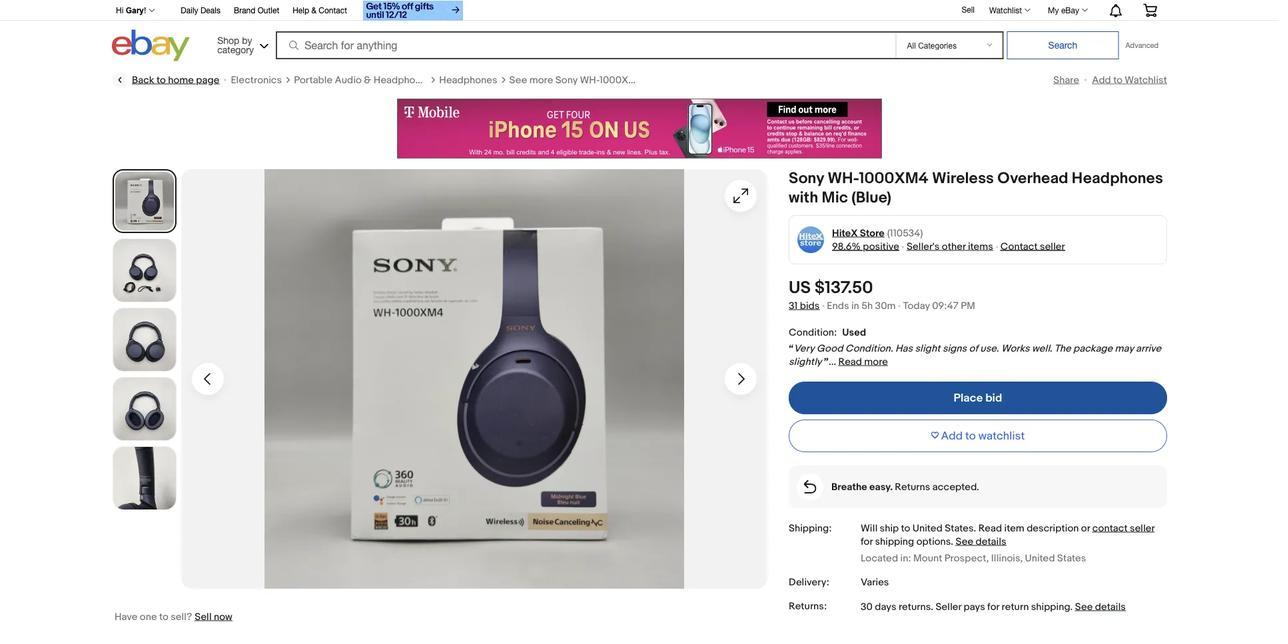 Task type: describe. For each thing, give the bounding box(es) containing it.
breathe
[[832, 481, 868, 493]]

0 vertical spatial read
[[839, 356, 863, 368]]

share
[[1054, 74, 1080, 86]]

overhead
[[998, 169, 1069, 188]]

illinois,
[[992, 553, 1023, 565]]

return
[[1002, 601, 1030, 613]]

shipping:
[[789, 523, 832, 535]]

back to home page
[[132, 74, 220, 86]]

to for watchlist
[[1114, 74, 1123, 86]]

0 horizontal spatial wireless
[[646, 74, 685, 86]]

0 horizontal spatial wh-
[[580, 74, 600, 86]]

your shopping cart image
[[1143, 3, 1159, 17]]

mount
[[914, 553, 943, 565]]

add to watchlist link
[[1093, 74, 1168, 86]]

& inside account navigation
[[312, 6, 317, 15]]

portable
[[294, 74, 333, 86]]

located
[[861, 553, 899, 565]]

returns
[[896, 481, 931, 493]]

used
[[843, 327, 867, 339]]

sony wh-1000xm4 wireless overhead headphones with mic (blue)
[[789, 169, 1164, 207]]

sony inside sony wh-1000xm4 wireless overhead headphones with mic (blue)
[[789, 169, 825, 188]]

1 vertical spatial more
[[865, 356, 889, 368]]

positive
[[863, 241, 900, 253]]

" very good condition. has slight signs of use. works well. the package may arrive slightly
[[789, 343, 1162, 368]]

seller's other items
[[907, 241, 994, 253]]

place bid
[[954, 391, 1003, 405]]

hitex store link
[[833, 227, 885, 240]]

ebay
[[1062, 5, 1080, 15]]

read inside the "will ship to united states. read item description or contact seller for shipping options . see details located in: mount prospect, illinois, united states"
[[979, 523, 1003, 535]]

headphones inside sony wh-1000xm4 wireless overhead headphones with mic (blue)
[[1073, 169, 1164, 188]]

seller's
[[907, 241, 940, 253]]

with details__icon image
[[804, 481, 817, 494]]

bids
[[800, 300, 820, 312]]

0 vertical spatial seller
[[1041, 241, 1066, 253]]

picture 1 of 5 image
[[114, 171, 175, 232]]

add for add to watchlist
[[1093, 74, 1112, 86]]

slightly
[[789, 356, 822, 368]]

outlet
[[258, 6, 279, 15]]

shop
[[217, 35, 240, 46]]

or
[[1082, 523, 1091, 535]]

0 horizontal spatial see
[[510, 74, 528, 86]]

(blue)
[[852, 188, 892, 207]]

contact seller
[[1001, 241, 1066, 253]]

. inside the "will ship to united states. read item description or contact seller for shipping options . see details located in: mount prospect, illinois, united states"
[[952, 536, 954, 548]]

items
[[969, 241, 994, 253]]

to for home
[[157, 74, 166, 86]]

1 vertical spatial contact
[[1001, 241, 1038, 253]]

1 horizontal spatial watchlist
[[1126, 74, 1168, 86]]

5h
[[862, 300, 873, 312]]

my ebay link
[[1041, 2, 1095, 18]]

today
[[904, 300, 931, 312]]

picture 4 of 5 image
[[113, 378, 176, 441]]

picture 3 of 5 image
[[113, 309, 176, 371]]

mic
[[822, 188, 849, 207]]

2 vertical spatial see
[[1076, 601, 1094, 613]]

shipping inside the "will ship to united states. read item description or contact seller for shipping options . see details located in: mount prospect, illinois, united states"
[[876, 536, 915, 548]]

gary
[[126, 6, 144, 15]]

to for watchlist
[[966, 429, 977, 443]]

condition: used
[[789, 327, 867, 339]]

account navigation
[[109, 0, 1168, 22]]

in
[[852, 300, 860, 312]]

breathe easy. returns accepted.
[[832, 481, 980, 493]]

back to home page link
[[112, 72, 220, 88]]

(110534)
[[888, 227, 924, 239]]

states
[[1058, 553, 1087, 565]]

pm
[[961, 300, 976, 312]]

home
[[168, 74, 194, 86]]

sell
[[962, 5, 975, 14]]

98.6% positive link
[[833, 241, 900, 253]]

2 horizontal spatial .
[[1071, 601, 1074, 613]]

1 horizontal spatial for
[[988, 601, 1000, 613]]

ends in 5h 30m
[[828, 300, 896, 312]]

seller
[[936, 601, 962, 613]]

see details link for seller pays for return shipping
[[1076, 601, 1127, 613]]

0 horizontal spatial more
[[530, 74, 554, 86]]

1 horizontal spatial united
[[1026, 553, 1056, 565]]

add to watchlist
[[942, 429, 1026, 443]]

hitex
[[833, 227, 858, 239]]

electronics
[[231, 74, 282, 86]]

category
[[217, 44, 254, 55]]

see inside the "will ship to united states. read item description or contact seller for shipping options . see details located in: mount prospect, illinois, united states"
[[956, 536, 974, 548]]

with
[[789, 188, 819, 207]]

will ship to united states. read item description or contact seller for shipping options . see details located in: mount prospect, illinois, united states
[[861, 523, 1155, 565]]

add to watchlist
[[1093, 74, 1168, 86]]

midnight...
[[754, 74, 802, 86]]

back
[[132, 74, 154, 86]]

other
[[942, 241, 966, 253]]

wireless inside sony wh-1000xm4 wireless overhead headphones with mic (blue)
[[933, 169, 995, 188]]

see more sony wh-1000xm4 wireless headphones - midnight... link
[[510, 73, 802, 87]]

daily
[[181, 6, 198, 15]]

watchlist
[[979, 429, 1026, 443]]

"
[[789, 343, 794, 355]]

seller's other items link
[[907, 241, 994, 253]]

1 vertical spatial details
[[1096, 601, 1127, 613]]

shop by category button
[[211, 30, 271, 58]]

delivery:
[[789, 577, 830, 589]]

electronics link
[[231, 73, 282, 87]]

in:
[[901, 553, 912, 565]]

read more link
[[839, 356, 889, 368]]

advertisement region
[[397, 99, 883, 159]]

accepted.
[[933, 481, 980, 493]]

get an extra 15% off image
[[363, 1, 463, 21]]

daily deals link
[[181, 4, 221, 18]]

us $137.50
[[789, 278, 874, 299]]

seller inside the "will ship to united states. read item description or contact seller for shipping options . see details located in: mount prospect, illinois, united states"
[[1131, 523, 1155, 535]]

for inside the "will ship to united states. read item description or contact seller for shipping options . see details located in: mount prospect, illinois, united states"
[[861, 536, 873, 548]]



Task type: vqa. For each thing, say whether or not it's contained in the screenshot.
Croatia,
no



Task type: locate. For each thing, give the bounding box(es) containing it.
united left states
[[1026, 553, 1056, 565]]

0 vertical spatial details
[[976, 536, 1007, 548]]

to right back
[[157, 74, 166, 86]]

1 horizontal spatial see details link
[[1076, 601, 1127, 613]]

contact right items
[[1001, 241, 1038, 253]]

see details link
[[956, 536, 1007, 548], [1076, 601, 1127, 613]]

1 vertical spatial &
[[364, 74, 372, 86]]

see details link down states
[[1076, 601, 1127, 613]]

very
[[794, 343, 815, 355]]

watchlist inside account navigation
[[990, 5, 1023, 15]]

watchlist link
[[983, 2, 1037, 18]]

0 vertical spatial see
[[510, 74, 528, 86]]

0 horizontal spatial .
[[932, 601, 934, 613]]

brand outlet link
[[234, 4, 279, 18]]

by
[[242, 35, 252, 46]]

0 horizontal spatial for
[[861, 536, 873, 548]]

98.6% positive
[[833, 241, 900, 253]]

0 horizontal spatial watchlist
[[990, 5, 1023, 15]]

wh- right with
[[828, 169, 859, 188]]

picture 2 of 5 image
[[113, 239, 176, 302]]

ends
[[828, 300, 850, 312]]

0 horizontal spatial details
[[976, 536, 1007, 548]]

deals
[[201, 6, 221, 15]]

for down will
[[861, 536, 873, 548]]

package
[[1074, 343, 1113, 355]]

united
[[913, 523, 943, 535], [1026, 553, 1056, 565]]

brand
[[234, 6, 256, 15]]

1 vertical spatial 1000xm4
[[859, 169, 929, 188]]

0 vertical spatial contact
[[319, 6, 347, 15]]

0 horizontal spatial 1000xm4
[[600, 74, 643, 86]]

0 vertical spatial 1000xm4
[[600, 74, 643, 86]]

None submit
[[1008, 31, 1120, 59]]

see
[[510, 74, 528, 86], [956, 536, 974, 548], [1076, 601, 1094, 613]]

0 vertical spatial &
[[312, 6, 317, 15]]

0 horizontal spatial shipping
[[876, 536, 915, 548]]

contact inside account navigation
[[319, 6, 347, 15]]

1 horizontal spatial wireless
[[933, 169, 995, 188]]

1 vertical spatial wh-
[[828, 169, 859, 188]]

description
[[1027, 523, 1080, 535]]

picture 5 of 5 image
[[113, 447, 176, 510]]

see details link up prospect,
[[956, 536, 1007, 548]]

returns:
[[789, 601, 827, 613]]

1000xm4
[[600, 74, 643, 86], [859, 169, 929, 188]]

sony wh-1000xm4 wireless overhead headphones with mic (blue) - picture 1 of 5 image
[[181, 169, 768, 589]]

31
[[789, 300, 798, 312]]

portable audio & headphones link
[[294, 73, 432, 87]]

headphones
[[374, 74, 432, 86], [439, 74, 498, 86], [687, 74, 745, 86], [1073, 169, 1164, 188]]

shipping down ship
[[876, 536, 915, 548]]

-
[[748, 74, 752, 86]]

30 days returns . seller pays for return shipping . see details
[[861, 601, 1127, 613]]

details inside the "will ship to united states. read item description or contact seller for shipping options . see details located in: mount prospect, illinois, united states"
[[976, 536, 1007, 548]]

wh- inside sony wh-1000xm4 wireless overhead headphones with mic (blue)
[[828, 169, 859, 188]]

sony up hitex store image
[[789, 169, 825, 188]]

$137.50
[[815, 278, 874, 299]]

daily deals
[[181, 6, 221, 15]]

sony down search for anything text box
[[556, 74, 578, 86]]

arrive
[[1137, 343, 1162, 355]]

shop by category
[[217, 35, 254, 55]]

more down search for anything text box
[[530, 74, 554, 86]]

contact
[[319, 6, 347, 15], [1001, 241, 1038, 253]]

1 horizontal spatial 1000xm4
[[859, 169, 929, 188]]

more down the "condition."
[[865, 356, 889, 368]]

contact seller link
[[1093, 523, 1155, 535]]

signs
[[943, 343, 967, 355]]

1 vertical spatial sony
[[789, 169, 825, 188]]

add down the place
[[942, 429, 963, 443]]

to left watchlist
[[966, 429, 977, 443]]

0 horizontal spatial see details link
[[956, 536, 1007, 548]]

may
[[1116, 343, 1134, 355]]

0 vertical spatial wh-
[[580, 74, 600, 86]]

wh- down search for anything text box
[[580, 74, 600, 86]]

pays
[[964, 601, 986, 613]]

.
[[952, 536, 954, 548], [932, 601, 934, 613], [1071, 601, 1074, 613]]

contact right help
[[319, 6, 347, 15]]

states.
[[946, 523, 977, 535]]

help
[[293, 6, 309, 15]]

0 vertical spatial add
[[1093, 74, 1112, 86]]

prospect,
[[945, 553, 990, 565]]

1 vertical spatial read
[[979, 523, 1003, 535]]

0 vertical spatial for
[[861, 536, 873, 548]]

hi gary !
[[116, 6, 146, 15]]

1 vertical spatial united
[[1026, 553, 1056, 565]]

condition:
[[789, 327, 837, 339]]

place
[[954, 391, 984, 405]]

0 vertical spatial see details link
[[956, 536, 1007, 548]]

30
[[861, 601, 873, 613]]

see down states
[[1076, 601, 1094, 613]]

1 vertical spatial for
[[988, 601, 1000, 613]]

store
[[861, 227, 885, 239]]

2 horizontal spatial see
[[1076, 601, 1094, 613]]

use.
[[981, 343, 1000, 355]]

0 horizontal spatial seller
[[1041, 241, 1066, 253]]

add right share button
[[1093, 74, 1112, 86]]

advanced
[[1126, 41, 1159, 50]]

0 vertical spatial united
[[913, 523, 943, 535]]

1 horizontal spatial shipping
[[1032, 601, 1071, 613]]

1000xm4 up '(110534)'
[[859, 169, 929, 188]]

0 vertical spatial shipping
[[876, 536, 915, 548]]

united up the options
[[913, 523, 943, 535]]

to right ship
[[902, 523, 911, 535]]

0 horizontal spatial add
[[942, 429, 963, 443]]

1 vertical spatial add
[[942, 429, 963, 443]]

will
[[861, 523, 878, 535]]

bid
[[986, 391, 1003, 405]]

add
[[1093, 74, 1112, 86], [942, 429, 963, 443]]

well.
[[1033, 343, 1053, 355]]

31 bids
[[789, 300, 820, 312]]

1 horizontal spatial &
[[364, 74, 372, 86]]

"
[[824, 356, 829, 368]]

0 vertical spatial watchlist
[[990, 5, 1023, 15]]

to inside the "will ship to united states. read item description or contact seller for shipping options . see details located in: mount prospect, illinois, united states"
[[902, 523, 911, 535]]

1 vertical spatial watchlist
[[1126, 74, 1168, 86]]

0 horizontal spatial &
[[312, 6, 317, 15]]

add to watchlist button
[[789, 420, 1168, 453]]

to inside button
[[966, 429, 977, 443]]

1 vertical spatial see
[[956, 536, 974, 548]]

see right headphones link
[[510, 74, 528, 86]]

0 vertical spatial wireless
[[646, 74, 685, 86]]

help & contact link
[[293, 4, 347, 18]]

. down states.
[[952, 536, 954, 548]]

0 horizontal spatial contact
[[319, 6, 347, 15]]

1000xm4 inside sony wh-1000xm4 wireless overhead headphones with mic (blue)
[[859, 169, 929, 188]]

item
[[1005, 523, 1025, 535]]

headphones link
[[439, 73, 498, 87]]

the
[[1055, 343, 1072, 355]]

to down advanced link
[[1114, 74, 1123, 86]]

1 horizontal spatial see
[[956, 536, 974, 548]]

31 bids link
[[789, 300, 820, 312]]

1 vertical spatial wireless
[[933, 169, 995, 188]]

options
[[917, 536, 952, 548]]

advanced link
[[1120, 32, 1166, 59]]

0 horizontal spatial read
[[839, 356, 863, 368]]

1 vertical spatial see details link
[[1076, 601, 1127, 613]]

easy.
[[870, 481, 893, 493]]

98.6%
[[833, 241, 861, 253]]

varies
[[861, 577, 890, 589]]

0 vertical spatial more
[[530, 74, 554, 86]]

" ... read more
[[824, 356, 889, 368]]

us
[[789, 278, 811, 299]]

& right audio
[[364, 74, 372, 86]]

1 horizontal spatial .
[[952, 536, 954, 548]]

1 horizontal spatial add
[[1093, 74, 1112, 86]]

for right pays
[[988, 601, 1000, 613]]

watchlist down advanced
[[1126, 74, 1168, 86]]

0 horizontal spatial sony
[[556, 74, 578, 86]]

hitex store image
[[798, 226, 825, 254]]

1 horizontal spatial seller
[[1131, 523, 1155, 535]]

Search for anything text field
[[278, 33, 894, 58]]

. left seller
[[932, 601, 934, 613]]

1 vertical spatial shipping
[[1032, 601, 1071, 613]]

contact
[[1093, 523, 1128, 535]]

1 horizontal spatial more
[[865, 356, 889, 368]]

& right help
[[312, 6, 317, 15]]

1 horizontal spatial contact
[[1001, 241, 1038, 253]]

read right ...
[[839, 356, 863, 368]]

0 vertical spatial sony
[[556, 74, 578, 86]]

0 horizontal spatial united
[[913, 523, 943, 535]]

1 horizontal spatial read
[[979, 523, 1003, 535]]

works
[[1002, 343, 1030, 355]]

slight
[[916, 343, 941, 355]]

add inside button
[[942, 429, 963, 443]]

contact seller link
[[1001, 241, 1066, 253]]

read left item
[[979, 523, 1003, 535]]

...
[[829, 356, 837, 368]]

shop by category banner
[[109, 0, 1168, 65]]

see details link for for shipping options
[[956, 536, 1007, 548]]

see down states.
[[956, 536, 974, 548]]

place bid button
[[789, 382, 1168, 415]]

1 vertical spatial seller
[[1131, 523, 1155, 535]]

1 horizontal spatial wh-
[[828, 169, 859, 188]]

sony
[[556, 74, 578, 86], [789, 169, 825, 188]]

shipping
[[876, 536, 915, 548], [1032, 601, 1071, 613]]

shipping right return
[[1032, 601, 1071, 613]]

details
[[976, 536, 1007, 548], [1096, 601, 1127, 613]]

1 horizontal spatial details
[[1096, 601, 1127, 613]]

!
[[144, 6, 146, 15]]

none submit inside shop by category banner
[[1008, 31, 1120, 59]]

days
[[876, 601, 897, 613]]

add for add to watchlist
[[942, 429, 963, 443]]

watchlist right sell
[[990, 5, 1023, 15]]

. down states
[[1071, 601, 1074, 613]]

1 horizontal spatial sony
[[789, 169, 825, 188]]

has
[[896, 343, 913, 355]]

page
[[196, 74, 220, 86]]

1000xm4 down search for anything text box
[[600, 74, 643, 86]]

ship
[[880, 523, 899, 535]]



